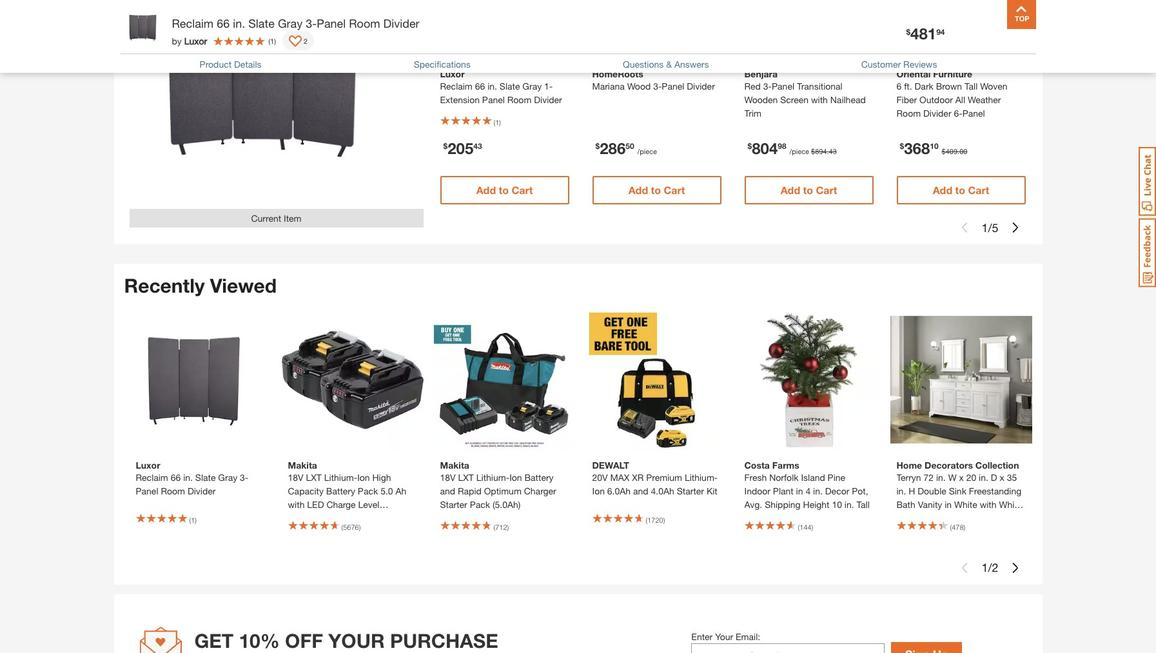 Task type: vqa. For each thing, say whether or not it's contained in the screenshot.


Task type: describe. For each thing, give the bounding box(es) containing it.
1 x from the left
[[960, 472, 964, 483]]

gray for 1 / 2
[[218, 472, 237, 483]]

3- inside luxor reclaim 66 in. slate gray 3- panel room divider
[[240, 472, 249, 483]]

by luxor
[[172, 35, 207, 46]]

) for makita 18v lxt lithium-ion high capacity battery pack 5.0 ah with led charge level indicator (2-pack)
[[359, 523, 361, 532]]

room inside oriental furniture 6 ft. dark brown tall woven fiber outdoor all weather room divider 6-panel
[[897, 108, 921, 119]]

5
[[992, 221, 999, 235]]

( left display image
[[269, 36, 270, 45]]

(5.0ah)
[[493, 499, 521, 510]]

10%
[[239, 630, 280, 653]]

enter
[[692, 632, 713, 643]]

66 for 1 / 2
[[171, 472, 181, 483]]

in inside home decorators collection terryn 72 in. w x 20 in. d x 35 in. h double sink freestanding bath vanity in white with white engineered stone top
[[945, 499, 952, 510]]

farms
[[773, 460, 800, 471]]

xr
[[632, 472, 644, 483]]

1-
[[544, 81, 553, 92]]

terryn
[[897, 472, 922, 483]]

lxt for and
[[458, 472, 474, 483]]

with inside makita 18v lxt lithium-ion high capacity battery pack 5.0 ah with led charge level indicator (2-pack)
[[288, 499, 305, 510]]

( for costa farms fresh norfolk island pine indoor plant in 4 in. decor pot, avg. shipping height 10 in. tall
[[798, 523, 800, 532]]

in. inside luxor reclaim 66 in. slate gray 1- extension panel room divider
[[488, 81, 497, 92]]

add for 804
[[781, 184, 801, 196]]

( 478 )
[[951, 523, 966, 532]]

divider inside oriental furniture 6 ft. dark brown tall woven fiber outdoor all weather room divider 6-panel
[[924, 108, 952, 119]]

makita for makita 18v lxt lithium-ion high capacity battery pack 5.0 ah with led charge level indicator (2-pack)
[[288, 460, 317, 471]]

cart for 804
[[816, 184, 838, 196]]

current item
[[251, 213, 302, 224]]

pack)
[[337, 513, 359, 524]]

homeroots
[[593, 69, 644, 80]]

details
[[234, 59, 262, 70]]

divider inside luxor reclaim 66 in. slate gray 3- panel room divider
[[188, 486, 216, 497]]

item
[[284, 213, 302, 224]]

1 vertical spatial 2
[[992, 561, 999, 575]]

. inside $ 804 98 /piece $ 894 . 43
[[827, 147, 829, 156]]

add for 368
[[933, 184, 953, 196]]

43 inside $ 804 98 /piece $ 894 . 43
[[829, 147, 837, 156]]

18v for 18v lxt lithium-ion battery and rapid optimum charger starter pack (5.0ah)
[[440, 472, 456, 483]]

2 inside dropdown button
[[304, 36, 308, 45]]

makita for makita 18v lxt lithium-ion battery and rapid optimum charger starter pack (5.0ah)
[[440, 460, 470, 471]]

add to cart for 368
[[933, 184, 990, 196]]

reviews
[[904, 59, 938, 70]]

high
[[373, 472, 391, 483]]

. inside the $ 368 10 $ 409 . 00
[[958, 147, 960, 156]]

&
[[666, 59, 672, 70]]

) for luxor reclaim 66 in. slate gray 3- panel room divider
[[195, 516, 197, 525]]

cart for 368
[[969, 184, 990, 196]]

to for 804
[[804, 184, 813, 196]]

$ for 481
[[907, 27, 911, 36]]

(2-
[[326, 513, 337, 524]]

home
[[897, 460, 923, 471]]

$ left 00
[[942, 147, 946, 156]]

mariana wood 3-panel divider image
[[586, 0, 728, 60]]

height
[[803, 499, 830, 510]]

slate for 1 / 5
[[500, 81, 520, 92]]

indicator
[[288, 513, 323, 524]]

next slide image for 5
[[1011, 223, 1021, 233]]

panel inside oriental furniture 6 ft. dark brown tall woven fiber outdoor all weather room divider 6-panel
[[963, 108, 985, 119]]

tall inside costa farms fresh norfolk island pine indoor plant in 4 in. decor pot, avg. shipping height 10 in. tall
[[857, 499, 870, 510]]

luxor reclaim 66 in. slate gray 3- panel room divider
[[136, 460, 249, 497]]

and inside dewalt 20v max xr premium lithium- ion 6.0ah and 4.0ah starter kit
[[633, 486, 649, 497]]

fresh norfolk island pine indoor plant in 4 in. decor pot, avg. shipping height 10 in. tall image
[[738, 309, 880, 451]]

0 vertical spatial luxor
[[184, 35, 207, 46]]

norfolk
[[770, 472, 799, 483]]

add to cart button for 804
[[745, 176, 874, 205]]

d
[[991, 472, 998, 483]]

panel inside luxor reclaim 66 in. slate gray 1- extension panel room divider
[[482, 94, 505, 105]]

( for luxor reclaim 66 in. slate gray 3- panel room divider
[[189, 516, 191, 525]]

your
[[329, 630, 385, 653]]

478
[[952, 523, 964, 532]]

charge
[[327, 499, 356, 510]]

ion inside dewalt 20v max xr premium lithium- ion 6.0ah and 4.0ah starter kit
[[593, 486, 605, 497]]

by
[[172, 35, 182, 46]]

with inside benjara red 3-panel transitional wooden screen with nailhead trim
[[811, 94, 828, 105]]

all
[[956, 94, 966, 105]]

0 vertical spatial slate
[[248, 16, 275, 30]]

top button
[[1007, 0, 1036, 29]]

specifications
[[414, 59, 471, 70]]

brown
[[936, 81, 963, 92]]

$ for 368
[[900, 142, 905, 151]]

reclaim 66 in. slate gray 3-panel room divider
[[172, 16, 420, 30]]

with inside home decorators collection terryn 72 in. w x 20 in. d x 35 in. h double sink freestanding bath vanity in white with white engineered stone top
[[980, 499, 997, 510]]

( for makita 18v lxt lithium-ion high capacity battery pack 5.0 ah with led charge level indicator (2-pack)
[[342, 523, 343, 532]]

homeroots mariana wood 3-panel divider
[[593, 69, 715, 92]]

( 5676 )
[[342, 523, 361, 532]]

and inside makita 18v lxt lithium-ion battery and rapid optimum charger starter pack (5.0ah)
[[440, 486, 456, 497]]

20v max xr premium lithium-ion 6.0ah and 4.0ah starter kit image
[[586, 309, 728, 451]]

to for 286
[[651, 184, 661, 196]]

205
[[448, 140, 474, 158]]

led
[[307, 499, 324, 510]]

) left display image
[[274, 36, 276, 45]]

35
[[1007, 472, 1017, 483]]

1 to from the left
[[499, 184, 509, 196]]

product
[[200, 59, 232, 70]]

$ 481 94
[[907, 25, 945, 43]]

00
[[960, 147, 968, 156]]

pine
[[828, 472, 846, 483]]

bath
[[897, 499, 916, 510]]

43 inside $ 205 43
[[474, 142, 482, 151]]

2 x from the left
[[1000, 472, 1005, 483]]

tall inside oriental furniture 6 ft. dark brown tall woven fiber outdoor all weather room divider 6-panel
[[965, 81, 978, 92]]

product image image
[[124, 6, 165, 48]]

98
[[778, 142, 787, 151]]

( for luxor reclaim 66 in. slate gray 1- extension panel room divider
[[494, 118, 496, 127]]

20
[[967, 472, 977, 483]]

cart for 286
[[664, 184, 685, 196]]

this is the first slide image for 1 / 5
[[960, 223, 971, 233]]

1 down luxor reclaim 66 in. slate gray 3- panel room divider
[[191, 516, 195, 525]]

ft.
[[905, 81, 913, 92]]

makita 18v lxt lithium-ion battery and rapid optimum charger starter pack (5.0ah)
[[440, 460, 556, 510]]

benjara
[[745, 69, 778, 80]]

customer
[[862, 59, 901, 70]]

2 white from the left
[[1000, 499, 1023, 510]]

luxor for 1 / 5
[[440, 69, 465, 80]]

gray for 1 / 5
[[523, 81, 542, 92]]

costa
[[745, 460, 770, 471]]

benjara red 3-panel transitional wooden screen with nailhead trim
[[745, 69, 866, 119]]

max
[[611, 472, 630, 483]]

w
[[949, 472, 957, 483]]

pack inside makita 18v lxt lithium-ion battery and rapid optimum charger starter pack (5.0ah)
[[470, 499, 490, 510]]

286
[[600, 140, 626, 158]]

10 inside costa farms fresh norfolk island pine indoor plant in 4 in. decor pot, avg. shipping height 10 in. tall
[[832, 499, 842, 510]]

$ 804 98 /piece $ 894 . 43
[[748, 140, 837, 158]]

$ for 205
[[443, 142, 448, 151]]

in. inside luxor reclaim 66 in. slate gray 3- panel room divider
[[183, 472, 193, 483]]

ion for optimum
[[510, 472, 522, 483]]

island
[[801, 472, 826, 483]]

( 712 )
[[494, 523, 509, 532]]

0 vertical spatial ( 1 )
[[269, 36, 276, 45]]

this is the first slide image for 1 / 2
[[960, 563, 971, 573]]

20v
[[593, 472, 608, 483]]

woven
[[981, 81, 1008, 92]]

1 down top
[[982, 561, 989, 575]]

wood
[[627, 81, 651, 92]]

1 down luxor reclaim 66 in. slate gray 1- extension panel room divider
[[496, 118, 499, 127]]



Task type: locate. For each thing, give the bounding box(es) containing it.
2 add to cart from the left
[[629, 184, 685, 196]]

to for 368
[[956, 184, 966, 196]]

50
[[626, 142, 635, 151]]

0 vertical spatial in
[[796, 486, 803, 497]]

2 this is the first slide image from the top
[[960, 563, 971, 573]]

add down $ 205 43
[[476, 184, 496, 196]]

collection
[[976, 460, 1020, 471]]

.
[[827, 147, 829, 156], [958, 147, 960, 156]]

409
[[946, 147, 958, 156]]

ion inside makita 18v lxt lithium-ion battery and rapid optimum charger starter pack (5.0ah)
[[510, 472, 522, 483]]

3- inside benjara red 3-panel transitional wooden screen with nailhead trim
[[764, 81, 772, 92]]

add to cart button down 894 at the right top of page
[[745, 176, 874, 205]]

. down 6-
[[958, 147, 960, 156]]

in left 4
[[796, 486, 803, 497]]

red 3-panel transitional wooden screen with nailhead trim image
[[738, 0, 880, 60]]

optimum
[[484, 486, 522, 497]]

lithium- for battery
[[324, 472, 357, 483]]

1 horizontal spatial 10
[[930, 142, 939, 151]]

add to cart button for 368
[[897, 176, 1026, 205]]

/piece inside the $ 286 50 /piece
[[638, 147, 657, 156]]

1 vertical spatial battery
[[326, 486, 355, 497]]

1 horizontal spatial in
[[945, 499, 952, 510]]

) down level
[[359, 523, 361, 532]]

panel inside homeroots mariana wood 3-panel divider
[[662, 81, 685, 92]]

product details
[[200, 59, 262, 70]]

$ inside the $ 286 50 /piece
[[596, 142, 600, 151]]

1 horizontal spatial ( 1 )
[[269, 36, 276, 45]]

4 add to cart button from the left
[[897, 176, 1026, 205]]

avg.
[[745, 499, 763, 510]]

ion left high
[[357, 472, 370, 483]]

1 cart from the left
[[512, 184, 533, 196]]

) down luxor reclaim 66 in. slate gray 1- extension panel room divider
[[499, 118, 501, 127]]

1 lithium- from the left
[[324, 472, 357, 483]]

dark
[[915, 81, 934, 92]]

0 horizontal spatial lithium-
[[324, 472, 357, 483]]

next slide image
[[1011, 223, 1021, 233], [1011, 563, 1021, 573]]

4 add to cart from the left
[[933, 184, 990, 196]]

this is the first slide image
[[960, 223, 971, 233], [960, 563, 971, 573]]

slate inside luxor reclaim 66 in. slate gray 1- extension panel room divider
[[500, 81, 520, 92]]

2 . from the left
[[958, 147, 960, 156]]

1 add to cart button from the left
[[440, 176, 569, 205]]

43 right 894 at the right top of page
[[829, 147, 837, 156]]

mariana
[[593, 81, 625, 92]]

add to cart down 894 at the right top of page
[[781, 184, 838, 196]]

with up indicator
[[288, 499, 305, 510]]

0 vertical spatial 10
[[930, 142, 939, 151]]

/piece for 804
[[790, 147, 810, 156]]

battery inside makita 18v lxt lithium-ion battery and rapid optimum charger starter pack (5.0ah)
[[525, 472, 554, 483]]

reclaim 66 in. slate gray 3-panel room divider image
[[129, 309, 271, 451]]

reclaim for 1 / 5
[[440, 81, 473, 92]]

premium
[[647, 472, 683, 483]]

kit
[[707, 486, 718, 497]]

$ left 50
[[596, 142, 600, 151]]

and down the xr
[[633, 486, 649, 497]]

2 button
[[283, 31, 314, 50]]

$
[[907, 27, 911, 36], [443, 142, 448, 151], [596, 142, 600, 151], [748, 142, 752, 151], [900, 142, 905, 151], [812, 147, 815, 156], [942, 147, 946, 156]]

$ left "98"
[[748, 142, 752, 151]]

1 vertical spatial slate
[[500, 81, 520, 92]]

2 lxt from the left
[[458, 472, 474, 483]]

4 to from the left
[[956, 184, 966, 196]]

18v inside makita 18v lxt lithium-ion battery and rapid optimum charger starter pack (5.0ah)
[[440, 472, 456, 483]]

level
[[358, 499, 380, 510]]

. right "98"
[[827, 147, 829, 156]]

extension
[[440, 94, 480, 105]]

) for costa farms fresh norfolk island pine indoor plant in 4 in. decor pot, avg. shipping height 10 in. tall
[[812, 523, 814, 532]]

18v lxt lithium-ion high capacity battery pack 5.0 ah with led charge level indicator (2-pack) image
[[282, 309, 423, 451]]

add to cart for 804
[[781, 184, 838, 196]]

furniture
[[934, 69, 973, 80]]

and left rapid
[[440, 486, 456, 497]]

lxt for capacity
[[306, 472, 322, 483]]

2 horizontal spatial gray
[[523, 81, 542, 92]]

0 vertical spatial starter
[[677, 486, 704, 497]]

lxt inside makita 18v lxt lithium-ion high capacity battery pack 5.0 ah with led charge level indicator (2-pack)
[[306, 472, 322, 483]]

43 down extension on the left top of the page
[[474, 142, 482, 151]]

1 horizontal spatial 18v
[[440, 472, 456, 483]]

$ 286 50 /piece
[[596, 140, 657, 158]]

room
[[349, 16, 380, 30], [507, 94, 532, 105], [897, 108, 921, 119], [161, 486, 185, 497]]

0 horizontal spatial 43
[[474, 142, 482, 151]]

costa farms fresh norfolk island pine indoor plant in 4 in. decor pot, avg. shipping height 10 in. tall
[[745, 460, 870, 510]]

in inside costa farms fresh norfolk island pine indoor plant in 4 in. decor pot, avg. shipping height 10 in. tall
[[796, 486, 803, 497]]

0 vertical spatial reclaim
[[172, 16, 214, 30]]

5.0
[[381, 486, 393, 497]]

2 lithium- from the left
[[477, 472, 510, 483]]

feedback link image
[[1139, 218, 1157, 288]]

1 vertical spatial 10
[[832, 499, 842, 510]]

/piece right 50
[[638, 147, 657, 156]]

fiber
[[897, 94, 917, 105]]

1 makita from the left
[[288, 460, 317, 471]]

1 left 5 at the right
[[982, 221, 989, 235]]

/piece inside $ 804 98 /piece $ 894 . 43
[[790, 147, 810, 156]]

1 horizontal spatial slate
[[248, 16, 275, 30]]

add to cart
[[476, 184, 533, 196], [629, 184, 685, 196], [781, 184, 838, 196], [933, 184, 990, 196]]

freestanding
[[969, 486, 1022, 497]]

transitional
[[797, 81, 843, 92]]

add to cart down 00
[[933, 184, 990, 196]]

) for dewalt 20v max xr premium lithium- ion 6.0ah and 4.0ah starter kit
[[664, 516, 665, 525]]

panel inside benjara red 3-panel transitional wooden screen with nailhead trim
[[772, 81, 795, 92]]

3- inside homeroots mariana wood 3-panel divider
[[654, 81, 662, 92]]

to
[[499, 184, 509, 196], [651, 184, 661, 196], [804, 184, 813, 196], [956, 184, 966, 196]]

0 vertical spatial tall
[[965, 81, 978, 92]]

3 to from the left
[[804, 184, 813, 196]]

add down the $ 286 50 /piece
[[629, 184, 648, 196]]

0 vertical spatial 2
[[304, 36, 308, 45]]

pack down rapid
[[470, 499, 490, 510]]

0 horizontal spatial with
[[288, 499, 305, 510]]

makita 18v lxt lithium-ion high capacity battery pack 5.0 ah with led charge level indicator (2-pack)
[[288, 460, 407, 524]]

add to cart for 286
[[629, 184, 685, 196]]

weather
[[968, 94, 1002, 105]]

questions & answers
[[623, 59, 709, 70]]

lithium- up optimum
[[477, 472, 510, 483]]

1 horizontal spatial reclaim
[[172, 16, 214, 30]]

0 horizontal spatial battery
[[326, 486, 355, 497]]

( for makita 18v lxt lithium-ion battery and rapid optimum charger starter pack (5.0ah)
[[494, 523, 496, 532]]

0 vertical spatial battery
[[525, 472, 554, 483]]

starter inside makita 18v lxt lithium-ion battery and rapid optimum charger starter pack (5.0ah)
[[440, 499, 468, 510]]

3 lithium- from the left
[[685, 472, 718, 483]]

white down sink
[[955, 499, 978, 510]]

makita up rapid
[[440, 460, 470, 471]]

panel
[[317, 16, 346, 30], [662, 81, 685, 92], [772, 81, 795, 92], [482, 94, 505, 105], [963, 108, 985, 119], [136, 486, 158, 497]]

add for 286
[[629, 184, 648, 196]]

slate for 1 / 2
[[195, 472, 216, 483]]

66 inside luxor reclaim 66 in. slate gray 1- extension panel room divider
[[475, 81, 485, 92]]

this is the first slide image left the 1 / 2
[[960, 563, 971, 573]]

1 horizontal spatial white
[[1000, 499, 1023, 510]]

lxt inside makita 18v lxt lithium-ion battery and rapid optimum charger starter pack (5.0ah)
[[458, 472, 474, 483]]

1 vertical spatial tall
[[857, 499, 870, 510]]

( 1 ) for 1 / 2
[[189, 516, 197, 525]]

2 makita from the left
[[440, 460, 470, 471]]

( down (5.0ah)
[[494, 523, 496, 532]]

6
[[897, 81, 902, 92]]

add to cart down $ 205 43
[[476, 184, 533, 196]]

0 vertical spatial /
[[989, 221, 992, 235]]

decor
[[826, 486, 850, 497]]

2 horizontal spatial slate
[[500, 81, 520, 92]]

2 horizontal spatial 66
[[475, 81, 485, 92]]

add to cart button down 00
[[897, 176, 1026, 205]]

1 / from the top
[[989, 221, 992, 235]]

) down (5.0ah)
[[507, 523, 509, 532]]

0 horizontal spatial and
[[440, 486, 456, 497]]

72
[[924, 472, 934, 483]]

0 horizontal spatial tall
[[857, 499, 870, 510]]

66 inside luxor reclaim 66 in. slate gray 3- panel room divider
[[171, 472, 181, 483]]

0 vertical spatial 66
[[217, 16, 230, 30]]

1 horizontal spatial 43
[[829, 147, 837, 156]]

ion for pack
[[357, 472, 370, 483]]

$ left 94
[[907, 27, 911, 36]]

terryn 72 in. w x 20 in. d x 35 in. h double sink freestanding bath vanity in white with white engineered stone top image
[[891, 309, 1032, 451]]

2 18v from the left
[[440, 472, 456, 483]]

battery up charge at the left bottom of page
[[326, 486, 355, 497]]

ion down 20v
[[593, 486, 605, 497]]

10 down decor
[[832, 499, 842, 510]]

makita up capacity on the bottom of page
[[288, 460, 317, 471]]

sink
[[949, 486, 967, 497]]

1 horizontal spatial starter
[[677, 486, 704, 497]]

4 add from the left
[[933, 184, 953, 196]]

1 horizontal spatial lxt
[[458, 472, 474, 483]]

( 1 ) down luxor reclaim 66 in. slate gray 1- extension panel room divider
[[494, 118, 501, 127]]

and
[[440, 486, 456, 497], [633, 486, 649, 497]]

$ right "98"
[[812, 147, 815, 156]]

$ inside $ 205 43
[[443, 142, 448, 151]]

white down freestanding at right bottom
[[1000, 499, 1023, 510]]

this is the first slide image left 1 / 5
[[960, 223, 971, 233]]

2 add from the left
[[629, 184, 648, 196]]

makita inside makita 18v lxt lithium-ion battery and rapid optimum charger starter pack (5.0ah)
[[440, 460, 470, 471]]

add to cart button down 50
[[593, 176, 722, 205]]

1 horizontal spatial /piece
[[790, 147, 810, 156]]

3 add to cart from the left
[[781, 184, 838, 196]]

2 vertical spatial luxor
[[136, 460, 160, 471]]

customer reviews button
[[862, 59, 938, 70], [862, 59, 938, 70]]

2 add to cart button from the left
[[593, 176, 722, 205]]

2 vertical spatial gray
[[218, 472, 237, 483]]

1 vertical spatial 66
[[475, 81, 485, 92]]

0 vertical spatial this is the first slide image
[[960, 223, 971, 233]]

lithium- inside dewalt 20v max xr premium lithium- ion 6.0ah and 4.0ah starter kit
[[685, 472, 718, 483]]

66
[[217, 16, 230, 30], [475, 81, 485, 92], [171, 472, 181, 483]]

pack inside makita 18v lxt lithium-ion high capacity battery pack 5.0 ah with led charge level indicator (2-pack)
[[358, 486, 378, 497]]

with down freestanding at right bottom
[[980, 499, 997, 510]]

plant
[[773, 486, 794, 497]]

add to cart button for 286
[[593, 176, 722, 205]]

questions & answers button
[[623, 59, 709, 70], [623, 59, 709, 70]]

next slide image for 2
[[1011, 563, 1021, 573]]

0 vertical spatial pack
[[358, 486, 378, 497]]

dewalt
[[593, 460, 629, 471]]

10 inside the $ 368 10 $ 409 . 00
[[930, 142, 939, 151]]

1 vertical spatial in
[[945, 499, 952, 510]]

0 vertical spatial next slide image
[[1011, 223, 1021, 233]]

368
[[905, 140, 930, 158]]

luxor inside luxor reclaim 66 in. slate gray 1- extension panel room divider
[[440, 69, 465, 80]]

luxor for 1 / 2
[[136, 460, 160, 471]]

starter left kit
[[677, 486, 704, 497]]

0 horizontal spatial 10
[[832, 499, 842, 510]]

1 vertical spatial pack
[[470, 499, 490, 510]]

next slide image right 5 at the right
[[1011, 223, 1021, 233]]

current
[[251, 213, 281, 224]]

0 horizontal spatial slate
[[195, 472, 216, 483]]

ion up optimum
[[510, 472, 522, 483]]

makita
[[288, 460, 317, 471], [440, 460, 470, 471]]

0 horizontal spatial x
[[960, 472, 964, 483]]

6 ft. dark brown tall woven fiber outdoor all weather room divider 6-panel image
[[891, 0, 1032, 60]]

h
[[909, 486, 916, 497]]

main product image image
[[129, 0, 423, 209]]

2 horizontal spatial reclaim
[[440, 81, 473, 92]]

0 horizontal spatial luxor
[[136, 460, 160, 471]]

1 vertical spatial starter
[[440, 499, 468, 510]]

/ for 5
[[989, 221, 992, 235]]

1 next slide image from the top
[[1011, 223, 1021, 233]]

0 horizontal spatial gray
[[218, 472, 237, 483]]

0 horizontal spatial .
[[827, 147, 829, 156]]

1 horizontal spatial lithium-
[[477, 472, 510, 483]]

1 vertical spatial ( 1 )
[[494, 118, 501, 127]]

) left top
[[964, 523, 966, 532]]

get
[[194, 630, 234, 653]]

lithium- for rapid
[[477, 472, 510, 483]]

divider inside homeroots mariana wood 3-panel divider
[[687, 81, 715, 92]]

room inside luxor reclaim 66 in. slate gray 3- panel room divider
[[161, 486, 185, 497]]

in
[[796, 486, 803, 497], [945, 499, 952, 510]]

recently viewed
[[124, 274, 277, 298]]

) down luxor reclaim 66 in. slate gray 3- panel room divider
[[195, 516, 197, 525]]

( down luxor reclaim 66 in. slate gray 3- panel room divider
[[189, 516, 191, 525]]

oriental furniture 6 ft. dark brown tall woven fiber outdoor all weather room divider 6-panel
[[897, 69, 1008, 119]]

dewalt 20v max xr premium lithium- ion 6.0ah and 4.0ah starter kit
[[593, 460, 718, 497]]

0 horizontal spatial 2
[[304, 36, 308, 45]]

gray inside luxor reclaim 66 in. slate gray 1- extension panel room divider
[[523, 81, 542, 92]]

0 horizontal spatial 18v
[[288, 472, 304, 483]]

( for dewalt 20v max xr premium lithium- ion 6.0ah and 4.0ah starter kit
[[646, 516, 648, 525]]

3 cart from the left
[[816, 184, 838, 196]]

viewed
[[210, 274, 277, 298]]

2 horizontal spatial ion
[[593, 486, 605, 497]]

$ for 286
[[596, 142, 600, 151]]

divider inside luxor reclaim 66 in. slate gray 1- extension panel room divider
[[534, 94, 562, 105]]

0 horizontal spatial white
[[955, 499, 978, 510]]

makita inside makita 18v lxt lithium-ion high capacity battery pack 5.0 ah with led charge level indicator (2-pack)
[[288, 460, 317, 471]]

luxor inside luxor reclaim 66 in. slate gray 3- panel room divider
[[136, 460, 160, 471]]

4
[[806, 486, 811, 497]]

starter for kit
[[677, 486, 704, 497]]

lithium- up kit
[[685, 472, 718, 483]]

starter for pack
[[440, 499, 468, 510]]

18v lxt lithium-ion battery and rapid optimum charger starter pack (5.0ah) image
[[434, 309, 576, 451]]

1 vertical spatial reclaim
[[440, 81, 473, 92]]

2 next slide image from the top
[[1011, 563, 1021, 573]]

( for home decorators collection terryn 72 in. w x 20 in. d x 35 in. h double sink freestanding bath vanity in white with white engineered stone top
[[951, 523, 952, 532]]

off
[[285, 630, 323, 653]]

2 horizontal spatial lithium-
[[685, 472, 718, 483]]

1 this is the first slide image from the top
[[960, 223, 971, 233]]

decorators
[[925, 460, 973, 471]]

add to cart button down $ 205 43
[[440, 176, 569, 205]]

/piece for 286
[[638, 147, 657, 156]]

1 horizontal spatial battery
[[525, 472, 554, 483]]

2 horizontal spatial ( 1 )
[[494, 118, 501, 127]]

pack up level
[[358, 486, 378, 497]]

1 left display image
[[270, 36, 274, 45]]

nailhead
[[831, 94, 866, 105]]

( 1 ) for 1 / 5
[[494, 118, 501, 127]]

customer reviews
[[862, 59, 938, 70]]

next slide image right the 1 / 2
[[1011, 563, 1021, 573]]

0 horizontal spatial in
[[796, 486, 803, 497]]

reclaim inside luxor reclaim 66 in. slate gray 3- panel room divider
[[136, 472, 168, 483]]

1 vertical spatial gray
[[523, 81, 542, 92]]

1 horizontal spatial tall
[[965, 81, 978, 92]]

get 10% off your purchase
[[194, 630, 498, 653]]

lithium- inside makita 18v lxt lithium-ion high capacity battery pack 5.0 ah with led charge level indicator (2-pack)
[[324, 472, 357, 483]]

reclaim
[[172, 16, 214, 30], [440, 81, 473, 92], [136, 472, 168, 483]]

/piece right "98"
[[790, 147, 810, 156]]

1 horizontal spatial x
[[1000, 472, 1005, 483]]

cart
[[512, 184, 533, 196], [664, 184, 685, 196], [816, 184, 838, 196], [969, 184, 990, 196]]

panel inside luxor reclaim 66 in. slate gray 3- panel room divider
[[136, 486, 158, 497]]

1 white from the left
[[955, 499, 978, 510]]

screen
[[781, 94, 809, 105]]

recently
[[124, 274, 205, 298]]

2 vertical spatial 66
[[171, 472, 181, 483]]

add down 409
[[933, 184, 953, 196]]

$ down fiber
[[900, 142, 905, 151]]

1 add to cart from the left
[[476, 184, 533, 196]]

in.
[[233, 16, 245, 30], [488, 81, 497, 92], [183, 472, 193, 483], [937, 472, 946, 483], [979, 472, 989, 483], [814, 486, 823, 497], [897, 486, 907, 497], [845, 499, 855, 510]]

reclaim inside luxor reclaim 66 in. slate gray 1- extension panel room divider
[[440, 81, 473, 92]]

display image
[[289, 35, 302, 48]]

0 horizontal spatial reclaim
[[136, 472, 168, 483]]

2 vertical spatial slate
[[195, 472, 216, 483]]

1 horizontal spatial luxor
[[184, 35, 207, 46]]

outdoor
[[920, 94, 953, 105]]

$ for 804
[[748, 142, 752, 151]]

0 horizontal spatial lxt
[[306, 472, 322, 483]]

pot,
[[852, 486, 869, 497]]

lithium- inside makita 18v lxt lithium-ion battery and rapid optimum charger starter pack (5.0ah)
[[477, 472, 510, 483]]

tall up all
[[965, 81, 978, 92]]

( down luxor reclaim 66 in. slate gray 1- extension panel room divider
[[494, 118, 496, 127]]

rapid
[[458, 486, 482, 497]]

1 vertical spatial next slide image
[[1011, 563, 1021, 573]]

2 to from the left
[[651, 184, 661, 196]]

) down 4.0ah
[[664, 516, 665, 525]]

2 / from the top
[[989, 561, 992, 575]]

battery inside makita 18v lxt lithium-ion high capacity battery pack 5.0 ah with led charge level indicator (2-pack)
[[326, 486, 355, 497]]

questions
[[623, 59, 664, 70]]

reclaim 66 in. slate gray 1-extension panel room divider image
[[434, 0, 576, 60]]

6-
[[954, 108, 963, 119]]

1 vertical spatial this is the first slide image
[[960, 563, 971, 573]]

purchase
[[390, 630, 498, 653]]

10
[[930, 142, 939, 151], [832, 499, 842, 510]]

yourname@email.com text field
[[692, 644, 885, 653]]

0 horizontal spatial pack
[[358, 486, 378, 497]]

add to cart down 50
[[629, 184, 685, 196]]

tall down 'pot,'
[[857, 499, 870, 510]]

ion inside makita 18v lxt lithium-ion high capacity battery pack 5.0 ah with led charge level indicator (2-pack)
[[357, 472, 370, 483]]

indoor
[[745, 486, 771, 497]]

0 horizontal spatial /piece
[[638, 147, 657, 156]]

1 horizontal spatial ion
[[510, 472, 522, 483]]

1 /piece from the left
[[638, 147, 657, 156]]

712
[[496, 523, 507, 532]]

1 horizontal spatial gray
[[278, 16, 303, 30]]

1 horizontal spatial .
[[958, 147, 960, 156]]

1 vertical spatial /
[[989, 561, 992, 575]]

2
[[304, 36, 308, 45], [992, 561, 999, 575]]

1 horizontal spatial makita
[[440, 460, 470, 471]]

10 left 409
[[930, 142, 939, 151]]

room inside luxor reclaim 66 in. slate gray 1- extension panel room divider
[[507, 94, 532, 105]]

1 / 2
[[982, 561, 999, 575]]

1 horizontal spatial 66
[[217, 16, 230, 30]]

3 add to cart button from the left
[[745, 176, 874, 205]]

0 horizontal spatial starter
[[440, 499, 468, 510]]

/ for 2
[[989, 561, 992, 575]]

lithium- up charge at the left bottom of page
[[324, 472, 357, 483]]

$ inside $ 481 94
[[907, 27, 911, 36]]

2 cart from the left
[[664, 184, 685, 196]]

1 add from the left
[[476, 184, 496, 196]]

2 and from the left
[[633, 486, 649, 497]]

slate inside luxor reclaim 66 in. slate gray 3- panel room divider
[[195, 472, 216, 483]]

with down transitional
[[811, 94, 828, 105]]

0 horizontal spatial ion
[[357, 472, 370, 483]]

x right d
[[1000, 472, 1005, 483]]

trim
[[745, 108, 762, 119]]

1 and from the left
[[440, 486, 456, 497]]

( 144 )
[[798, 523, 814, 532]]

1 vertical spatial luxor
[[440, 69, 465, 80]]

2 vertical spatial ( 1 )
[[189, 516, 197, 525]]

( down dewalt 20v max xr premium lithium- ion 6.0ah and 4.0ah starter kit
[[646, 516, 648, 525]]

1 lxt from the left
[[306, 472, 322, 483]]

lxt up capacity on the bottom of page
[[306, 472, 322, 483]]

) for luxor reclaim 66 in. slate gray 1- extension panel room divider
[[499, 118, 501, 127]]

shipping
[[765, 499, 801, 510]]

top
[[971, 513, 986, 524]]

battery up charger at left
[[525, 472, 554, 483]]

gray
[[278, 16, 303, 30], [523, 81, 542, 92], [218, 472, 237, 483]]

gray inside luxor reclaim 66 in. slate gray 3- panel room divider
[[218, 472, 237, 483]]

add
[[476, 184, 496, 196], [629, 184, 648, 196], [781, 184, 801, 196], [933, 184, 953, 196]]

2 horizontal spatial luxor
[[440, 69, 465, 80]]

lxt up rapid
[[458, 472, 474, 483]]

( right the (2- at bottom left
[[342, 523, 343, 532]]

2 /piece from the left
[[790, 147, 810, 156]]

( 1 ) left display image
[[269, 36, 276, 45]]

x right w
[[960, 472, 964, 483]]

2 vertical spatial reclaim
[[136, 472, 168, 483]]

1 horizontal spatial with
[[811, 94, 828, 105]]

0 horizontal spatial ( 1 )
[[189, 516, 197, 525]]

18v inside makita 18v lxt lithium-ion high capacity battery pack 5.0 ah with led charge level indicator (2-pack)
[[288, 472, 304, 483]]

in up the stone
[[945, 499, 952, 510]]

( down shipping
[[798, 523, 800, 532]]

home decorators collection terryn 72 in. w x 20 in. d x 35 in. h double sink freestanding bath vanity in white with white engineered stone top
[[897, 460, 1023, 524]]

3 add from the left
[[781, 184, 801, 196]]

luxor reclaim 66 in. slate gray 1- extension panel room divider
[[440, 69, 562, 105]]

add down $ 804 98 /piece $ 894 . 43
[[781, 184, 801, 196]]

starter down rapid
[[440, 499, 468, 510]]

live chat image
[[1139, 147, 1157, 216]]

pack
[[358, 486, 378, 497], [470, 499, 490, 510]]

1 . from the left
[[827, 147, 829, 156]]

1 18v from the left
[[288, 472, 304, 483]]

2 horizontal spatial with
[[980, 499, 997, 510]]

product details button
[[200, 59, 262, 70], [200, 59, 262, 70]]

stone
[[945, 513, 969, 524]]

18v for 18v lxt lithium-ion high capacity battery pack 5.0 ah with led charge level indicator (2-pack)
[[288, 472, 304, 483]]

4 cart from the left
[[969, 184, 990, 196]]

$ down extension on the left top of the page
[[443, 142, 448, 151]]

) for home decorators collection terryn 72 in. w x 20 in. d x 35 in. h double sink freestanding bath vanity in white with white engineered stone top
[[964, 523, 966, 532]]

0 horizontal spatial 66
[[171, 472, 181, 483]]

3-
[[306, 16, 317, 30], [654, 81, 662, 92], [764, 81, 772, 92], [240, 472, 249, 483]]

144
[[800, 523, 812, 532]]

( 1 ) down luxor reclaim 66 in. slate gray 3- panel room divider
[[189, 516, 197, 525]]

1 horizontal spatial 2
[[992, 561, 999, 575]]

66 for 1 / 5
[[475, 81, 485, 92]]

1 horizontal spatial and
[[633, 486, 649, 497]]

1 horizontal spatial pack
[[470, 499, 490, 510]]

6.0ah
[[608, 486, 631, 497]]

804
[[752, 140, 778, 158]]

) for makita 18v lxt lithium-ion battery and rapid optimum charger starter pack (5.0ah)
[[507, 523, 509, 532]]

0 vertical spatial gray
[[278, 16, 303, 30]]

) down "height"
[[812, 523, 814, 532]]

0 horizontal spatial makita
[[288, 460, 317, 471]]

red
[[745, 81, 761, 92]]

1720
[[648, 516, 664, 525]]

reclaim for 1 / 2
[[136, 472, 168, 483]]

( left top
[[951, 523, 952, 532]]

starter inside dewalt 20v max xr premium lithium- ion 6.0ah and 4.0ah starter kit
[[677, 486, 704, 497]]



